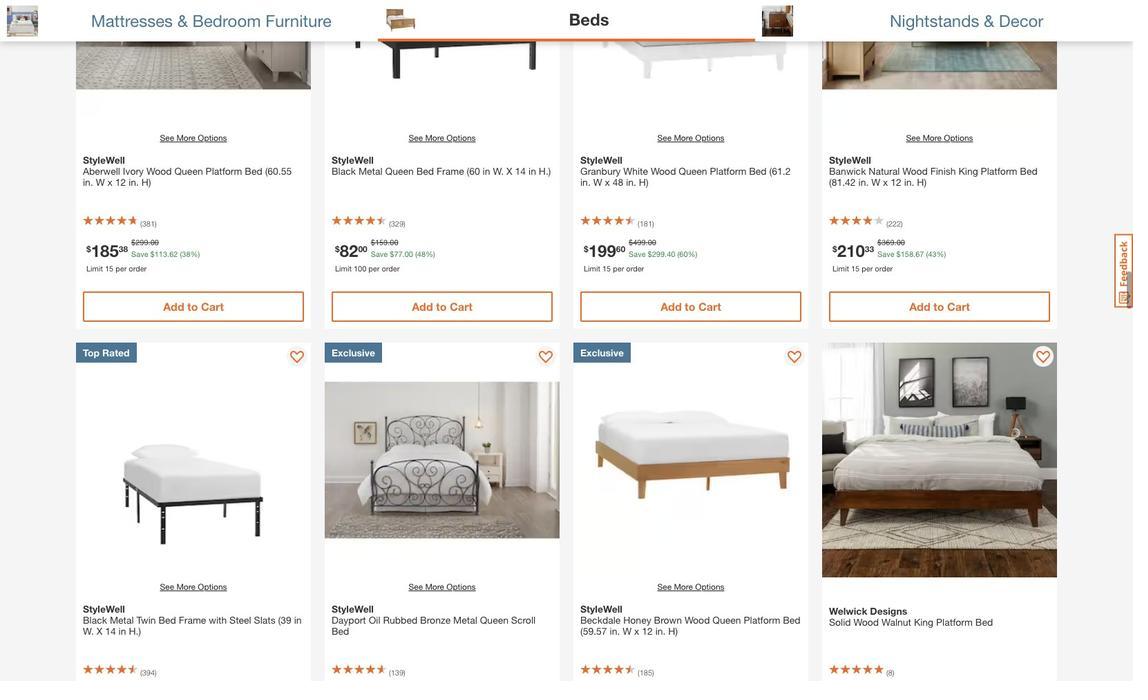 Task type: vqa. For each thing, say whether or not it's contained in the screenshot.


Task type: describe. For each thing, give the bounding box(es) containing it.
cart for 82
[[450, 300, 473, 313]]

stylewell for beckdale honey brown wood queen platform bed (59.57 in. w x 12 in. h)
[[581, 604, 623, 615]]

77
[[394, 249, 403, 258]]

see more options link up stylewell aberwell ivory wood queen platform bed (60.55 in. w x 12 in. h)
[[160, 132, 227, 145]]

( 381 )
[[140, 219, 157, 228]]

more up stylewell black metal twin bed frame with steel slats (39 in w. x 14 in h.)
[[177, 582, 196, 593]]

scroll
[[512, 615, 536, 626]]

0 horizontal spatial 38
[[119, 243, 128, 254]]

h) inside stylewell aberwell ivory wood queen platform bed (60.55 in. w x 12 in. h)
[[142, 176, 151, 188]]

( 394 )
[[140, 669, 157, 678]]

see more options up stylewell beckdale honey brown wood queen platform bed (59.57 in. w x 12 in. h)
[[658, 582, 725, 593]]

beckdale honey brown wood queen platform bed (59.57 in. w x 12 in. h) image
[[574, 343, 809, 578]]

per for 185
[[116, 264, 127, 273]]

( 222 )
[[887, 219, 903, 228]]

wood inside welwick designs solid wood walnut king platform bed
[[854, 617, 879, 628]]

exclusive for stylewell dayport oil rubbed bronze metal queen scroll bed
[[332, 347, 375, 359]]

save for 185
[[131, 249, 148, 258]]

add for 82
[[412, 300, 433, 313]]

mattresses
[[91, 11, 173, 30]]

& for mattresses
[[177, 11, 188, 30]]

exclusive for stylewell beckdale honey brown wood queen platform bed (59.57 in. w x 12 in. h)
[[581, 347, 624, 359]]

mattresses & bedroom furniture image
[[7, 5, 38, 36]]

stylewell dayport oil rubbed bronze metal queen scroll bed
[[332, 604, 536, 637]]

) for ( 139 )
[[404, 669, 406, 678]]

1 horizontal spatial 38
[[182, 249, 191, 258]]

in. left white
[[581, 176, 591, 188]]

x inside stylewell beckdale honey brown wood queen platform bed (59.57 in. w x 12 in. h)
[[635, 626, 640, 637]]

bed inside stylewell black metal twin bed frame with steel slats (39 in w. x 14 in h.)
[[159, 615, 176, 626]]

designs
[[871, 606, 908, 617]]

x inside the stylewell granbury white wood queen platform bed (61.2 in. w x 48 in. h)
[[605, 176, 610, 188]]

with
[[209, 615, 227, 626]]

33
[[865, 243, 875, 254]]

steel
[[230, 615, 251, 626]]

see more options up stylewell black metal twin bed frame with steel slats (39 in w. x 14 in h.)
[[160, 582, 227, 593]]

add to cart button for 199
[[581, 292, 802, 322]]

cart for 199
[[699, 300, 722, 313]]

%) for 210
[[937, 249, 947, 258]]

in. right granbury
[[626, 176, 637, 188]]

more up stylewell aberwell ivory wood queen platform bed (60.55 in. w x 12 in. h)
[[177, 133, 196, 143]]

see more options link up finish
[[907, 132, 974, 145]]

bronze
[[420, 615, 451, 626]]

299 inside $ 199 60 $ 499 . 00 save $ 299 . 40 ( 60 %) limit 15 per order
[[652, 249, 665, 258]]

more up stylewell banwick natural wood finish king platform bed (81.42 in. w x 12 in. h)
[[923, 133, 942, 143]]

options up finish
[[945, 133, 974, 143]]

181
[[640, 219, 653, 228]]

see more options up "stylewell black metal queen bed frame (60 in w. x 14 in h.)"
[[409, 133, 476, 143]]

stylewell aberwell ivory wood queen platform bed (60.55 in. w x 12 in. h)
[[83, 154, 292, 188]]

black for black metal twin bed frame with steel slats (39 in w. x 14 in h.)
[[83, 615, 107, 626]]

139
[[391, 669, 404, 678]]

158
[[901, 249, 914, 258]]

banwick
[[830, 165, 867, 177]]

15 for 210
[[852, 264, 860, 273]]

bed inside stylewell banwick natural wood finish king platform bed (81.42 in. w x 12 in. h)
[[1021, 165, 1038, 177]]

( up 369
[[887, 219, 889, 228]]

slats
[[254, 615, 276, 626]]

wood inside stylewell beckdale honey brown wood queen platform bed (59.57 in. w x 12 in. h)
[[685, 615, 710, 626]]

welwick designs solid wood walnut king platform bed
[[830, 606, 994, 628]]

see more options link up stylewell beckdale honey brown wood queen platform bed (59.57 in. w x 12 in. h)
[[658, 581, 725, 594]]

in. left ivory
[[83, 176, 93, 188]]

decor
[[1000, 11, 1044, 30]]

wood for 185
[[147, 165, 172, 177]]

3 display image from the left
[[1037, 351, 1051, 365]]

00 for 199
[[648, 238, 657, 247]]

twin
[[137, 615, 156, 626]]

$ 199 60 $ 499 . 00 save $ 299 . 40 ( 60 %) limit 15 per order
[[584, 238, 698, 273]]

199
[[589, 241, 617, 260]]

x inside "stylewell black metal queen bed frame (60 in w. x 14 in h.)"
[[507, 165, 513, 177]]

) for ( 185 )
[[653, 669, 655, 678]]

top rated
[[83, 347, 130, 359]]

( inside $ 82 00 $ 159 . 00 save $ 77 . 00 ( 48 %) limit 100 per order
[[415, 249, 417, 258]]

( up $ 185 38 $ 299 . 00 save $ 113 . 62 ( 38 %) limit 15 per order
[[140, 219, 142, 228]]

222
[[889, 219, 902, 228]]

see up brown on the bottom
[[658, 582, 672, 593]]

more up 'bronze' on the bottom left of the page
[[425, 582, 445, 593]]

(39
[[278, 615, 292, 626]]

stylewell granbury white wood queen platform bed (61.2 in. w x 48 in. h)
[[581, 154, 791, 188]]

in. right honey
[[656, 626, 666, 637]]

limit for 210
[[833, 264, 850, 273]]

granbury
[[581, 165, 621, 177]]

queen inside stylewell aberwell ivory wood queen platform bed (60.55 in. w x 12 in. h)
[[175, 165, 203, 177]]

see more options link up "stylewell black metal queen bed frame (60 in w. x 14 in h.)"
[[409, 132, 476, 145]]

options up the stylewell granbury white wood queen platform bed (61.2 in. w x 48 in. h) at top
[[696, 133, 725, 143]]

more up stylewell beckdale honey brown wood queen platform bed (59.57 in. w x 12 in. h)
[[674, 582, 693, 593]]

rated
[[102, 347, 130, 359]]

( 181 )
[[638, 219, 655, 228]]

cart for 210
[[948, 300, 971, 313]]

add to cart for 210
[[910, 300, 971, 313]]

%) for 185
[[191, 249, 200, 258]]

00 for 82
[[390, 238, 399, 247]]

8
[[889, 669, 893, 678]]

( 8 )
[[887, 669, 895, 678]]

( up 499
[[638, 219, 640, 228]]

order for 199
[[627, 264, 645, 273]]

( 185 )
[[638, 669, 655, 678]]

natural
[[869, 165, 900, 177]]

) for ( 181 )
[[653, 219, 655, 228]]

& for nightstands
[[985, 11, 995, 30]]

12 for stylewell beckdale honey brown wood queen platform bed (59.57 in. w x 12 in. h)
[[642, 626, 653, 637]]

43
[[929, 249, 937, 258]]

black metal twin bed frame with steel slats (39 in w. x 14 in h.) image
[[76, 343, 311, 578]]

platform inside stylewell aberwell ivory wood queen platform bed (60.55 in. w x 12 in. h)
[[206, 165, 242, 177]]

(61.2
[[770, 165, 791, 177]]

add for 199
[[661, 300, 682, 313]]

h) inside stylewell banwick natural wood finish king platform bed (81.42 in. w x 12 in. h)
[[918, 176, 927, 188]]

order for 210
[[876, 264, 893, 273]]

nightstands & decor
[[891, 11, 1044, 30]]

329
[[391, 219, 404, 228]]

king for walnut
[[915, 617, 934, 628]]

frame for (60
[[437, 165, 464, 177]]

bed inside "stylewell black metal queen bed frame (60 in w. x 14 in h.)"
[[417, 165, 434, 177]]

beds
[[569, 9, 610, 29]]

walnut
[[882, 617, 912, 628]]

381
[[142, 219, 155, 228]]

159
[[375, 238, 388, 247]]

h) inside stylewell beckdale honey brown wood queen platform bed (59.57 in. w x 12 in. h)
[[669, 626, 678, 637]]

see more options link up stylewell black metal twin bed frame with steel slats (39 in w. x 14 in h.)
[[160, 581, 227, 594]]

dayport
[[332, 615, 366, 626]]

see more options link up the stylewell granbury white wood queen platform bed (61.2 in. w x 48 in. h) at top
[[658, 132, 725, 145]]

save for 82
[[371, 249, 388, 258]]

) for ( 394 )
[[155, 669, 157, 678]]

beckdale
[[581, 615, 621, 626]]

stylewell for aberwell ivory wood queen platform bed (60.55 in. w x 12 in. h)
[[83, 154, 125, 166]]

bed inside the stylewell granbury white wood queen platform bed (61.2 in. w x 48 in. h)
[[750, 165, 767, 177]]

per for 199
[[613, 264, 625, 273]]

w inside stylewell banwick natural wood finish king platform bed (81.42 in. w x 12 in. h)
[[872, 176, 881, 188]]

king for finish
[[959, 165, 979, 177]]

113
[[155, 249, 167, 258]]

) for ( 222 )
[[902, 219, 903, 228]]

) for ( 8 )
[[893, 669, 895, 678]]

limit for 199
[[584, 264, 601, 273]]

black for black metal queen bed frame (60 in w. x 14 in h.)
[[332, 165, 356, 177]]

limit for 185
[[86, 264, 103, 273]]

( inside $ 185 38 $ 299 . 00 save $ 113 . 62 ( 38 %) limit 15 per order
[[180, 249, 182, 258]]

add for 185
[[163, 300, 184, 313]]

rubbed
[[383, 615, 418, 626]]

metal for twin
[[110, 615, 134, 626]]

bedroom
[[193, 11, 261, 30]]

see more options up finish
[[907, 133, 974, 143]]

w. inside stylewell black metal twin bed frame with steel slats (39 in w. x 14 in h.)
[[83, 626, 94, 637]]

( 329 )
[[389, 219, 406, 228]]

in. right aberwell
[[129, 176, 139, 188]]

( down rubbed
[[389, 669, 391, 678]]

00 for 185
[[150, 238, 159, 247]]

see up rubbed
[[409, 582, 423, 593]]

options up stylewell beckdale honey brown wood queen platform bed (59.57 in. w x 12 in. h)
[[696, 582, 725, 593]]

to for 199
[[685, 300, 696, 313]]

add to cart for 185
[[163, 300, 224, 313]]

options up 'bronze' on the bottom left of the page
[[447, 582, 476, 593]]

see up "stylewell black metal queen bed frame (60 in w. x 14 in h.)"
[[409, 133, 423, 143]]

15 for 199
[[603, 264, 611, 273]]

$ 210 33 $ 369 . 00 save $ 158 . 67 ( 43 %) limit 15 per order
[[833, 238, 947, 273]]

options up stylewell aberwell ivory wood queen platform bed (60.55 in. w x 12 in. h)
[[198, 133, 227, 143]]

add to cart button for 82
[[332, 292, 553, 322]]

h.) inside stylewell black metal twin bed frame with steel slats (39 in w. x 14 in h.)
[[129, 626, 141, 637]]

furniture
[[266, 11, 332, 30]]

platform for stylewell banwick natural wood finish king platform bed (81.42 in. w x 12 in. h)
[[981, 165, 1018, 177]]

00 left 159
[[358, 243, 368, 254]]



Task type: locate. For each thing, give the bounding box(es) containing it.
order for 185
[[129, 264, 147, 273]]

( down honey
[[638, 669, 640, 678]]

3 per from the left
[[613, 264, 625, 273]]

per inside $ 199 60 $ 499 . 00 save $ 299 . 40 ( 60 %) limit 15 per order
[[613, 264, 625, 273]]

3 add to cart from the left
[[661, 300, 722, 313]]

14 left the twin
[[105, 626, 116, 637]]

1 limit from the left
[[86, 264, 103, 273]]

1 horizontal spatial metal
[[359, 165, 383, 177]]

1 per from the left
[[116, 264, 127, 273]]

save left 113
[[131, 249, 148, 258]]

) for ( 329 )
[[404, 219, 406, 228]]

0 horizontal spatial &
[[177, 11, 188, 30]]

add to cart
[[163, 300, 224, 313], [412, 300, 473, 313], [661, 300, 722, 313], [910, 300, 971, 313]]

62
[[169, 249, 178, 258]]

0 horizontal spatial exclusive
[[332, 347, 375, 359]]

in. right (59.57
[[610, 626, 620, 637]]

0 horizontal spatial black
[[83, 615, 107, 626]]

0 vertical spatial black
[[332, 165, 356, 177]]

options up "stylewell black metal queen bed frame (60 in w. x 14 in h.)"
[[447, 133, 476, 143]]

wood
[[147, 165, 172, 177], [651, 165, 676, 177], [903, 165, 928, 177], [685, 615, 710, 626], [854, 617, 879, 628]]

3 cart from the left
[[699, 300, 722, 313]]

add to cart button down 77
[[332, 292, 553, 322]]

see more options up stylewell aberwell ivory wood queen platform bed (60.55 in. w x 12 in. h)
[[160, 133, 227, 143]]

1 %) from the left
[[191, 249, 200, 258]]

2 add from the left
[[412, 300, 433, 313]]

frame for with
[[179, 615, 206, 626]]

stylewell beckdale honey brown wood queen platform bed (59.57 in. w x 12 in. h)
[[581, 604, 801, 637]]

15 inside $ 199 60 $ 499 . 00 save $ 299 . 40 ( 60 %) limit 15 per order
[[603, 264, 611, 273]]

see more options link up 'bronze' on the bottom left of the page
[[409, 581, 476, 594]]

bed inside 'stylewell dayport oil rubbed bronze metal queen scroll bed'
[[332, 626, 349, 637]]

2 exclusive from the left
[[581, 347, 624, 359]]

48
[[613, 176, 624, 188], [417, 249, 426, 258]]

1 vertical spatial 185
[[640, 669, 653, 678]]

(60
[[467, 165, 480, 177]]

wood for 210
[[903, 165, 928, 177]]

metal inside stylewell black metal twin bed frame with steel slats (39 in w. x 14 in h.)
[[110, 615, 134, 626]]

3 add from the left
[[661, 300, 682, 313]]

save for 210
[[878, 249, 895, 258]]

00 for 210
[[897, 238, 906, 247]]

queen right white
[[679, 165, 708, 177]]

queen inside "stylewell black metal queen bed frame (60 in w. x 14 in h.)"
[[385, 165, 414, 177]]

h) right honey
[[669, 626, 678, 637]]

1 display image from the left
[[290, 351, 304, 365]]

%) inside $ 199 60 $ 499 . 00 save $ 299 . 40 ( 60 %) limit 15 per order
[[688, 249, 698, 258]]

00 inside $ 185 38 $ 299 . 00 save $ 113 . 62 ( 38 %) limit 15 per order
[[150, 238, 159, 247]]

185 inside $ 185 38 $ 299 . 00 save $ 113 . 62 ( 38 %) limit 15 per order
[[91, 241, 119, 260]]

per inside $ 210 33 $ 369 . 00 save $ 158 . 67 ( 43 %) limit 15 per order
[[862, 264, 873, 273]]

limit inside $ 199 60 $ 499 . 00 save $ 299 . 40 ( 60 %) limit 15 per order
[[584, 264, 601, 273]]

4 per from the left
[[862, 264, 873, 273]]

save down 499
[[629, 249, 646, 258]]

black left the twin
[[83, 615, 107, 626]]

beds image
[[385, 4, 416, 35]]

0 vertical spatial w.
[[493, 165, 504, 177]]

0 horizontal spatial frame
[[179, 615, 206, 626]]

to for 210
[[934, 300, 945, 313]]

brown
[[654, 615, 682, 626]]

save down 369
[[878, 249, 895, 258]]

1 to from the left
[[187, 300, 198, 313]]

1 horizontal spatial 15
[[603, 264, 611, 273]]

38 right 62
[[182, 249, 191, 258]]

mattresses & bedroom furniture
[[91, 11, 332, 30]]

1 horizontal spatial display image
[[539, 351, 553, 365]]

limit for 82
[[335, 264, 352, 273]]

2 horizontal spatial 12
[[891, 176, 902, 188]]

2 per from the left
[[369, 264, 380, 273]]

15 inside $ 210 33 $ 369 . 00 save $ 158 . 67 ( 43 %) limit 15 per order
[[852, 264, 860, 273]]

metal inside "stylewell black metal queen bed frame (60 in w. x 14 in h.)"
[[359, 165, 383, 177]]

frame inside stylewell black metal twin bed frame with steel slats (39 in w. x 14 in h.)
[[179, 615, 206, 626]]

stylewell inside 'stylewell dayport oil rubbed bronze metal queen scroll bed'
[[332, 604, 374, 615]]

) up 113
[[155, 219, 157, 228]]

more up "stylewell black metal queen bed frame (60 in w. x 14 in h.)"
[[425, 133, 445, 143]]

369
[[882, 238, 895, 247]]

00 right 77
[[405, 249, 413, 258]]

beds button
[[378, 0, 756, 41]]

1 vertical spatial 14
[[105, 626, 116, 637]]

order inside $ 199 60 $ 499 . 00 save $ 299 . 40 ( 60 %) limit 15 per order
[[627, 264, 645, 273]]

2 order from the left
[[382, 264, 400, 273]]

%)
[[191, 249, 200, 258], [426, 249, 436, 258], [688, 249, 698, 258], [937, 249, 947, 258]]

save inside $ 210 33 $ 369 . 00 save $ 158 . 67 ( 43 %) limit 15 per order
[[878, 249, 895, 258]]

see up stylewell banwick natural wood finish king platform bed (81.42 in. w x 12 in. h)
[[907, 133, 921, 143]]

stylewell banwick natural wood finish king platform bed (81.42 in. w x 12 in. h)
[[830, 154, 1038, 188]]

x right banwick
[[884, 176, 889, 188]]

00 up 77
[[390, 238, 399, 247]]

see more options up 'bronze' on the bottom left of the page
[[409, 582, 476, 593]]

black inside stylewell black metal twin bed frame with steel slats (39 in w. x 14 in h.)
[[83, 615, 107, 626]]

299 inside $ 185 38 $ 299 . 00 save $ 113 . 62 ( 38 %) limit 15 per order
[[136, 238, 148, 247]]

per
[[116, 264, 127, 273], [369, 264, 380, 273], [613, 264, 625, 273], [862, 264, 873, 273]]

4 add to cart from the left
[[910, 300, 971, 313]]

order down 499
[[627, 264, 645, 273]]

frame left with
[[179, 615, 206, 626]]

1 add to cart button from the left
[[83, 292, 304, 322]]

1 15 from the left
[[105, 264, 113, 273]]

queen inside stylewell beckdale honey brown wood queen platform bed (59.57 in. w x 12 in. h)
[[713, 615, 742, 626]]

2 limit from the left
[[335, 264, 352, 273]]

2 horizontal spatial metal
[[454, 615, 478, 626]]

(81.42
[[830, 176, 856, 188]]

w inside the stylewell granbury white wood queen platform bed (61.2 in. w x 48 in. h)
[[594, 176, 603, 188]]

0 horizontal spatial x
[[97, 626, 103, 637]]

2 add to cart button from the left
[[332, 292, 553, 322]]

4 save from the left
[[878, 249, 895, 258]]

1 horizontal spatial h.)
[[539, 165, 551, 177]]

banwick natural wood finish king platform bed (81.42 in. w x 12 in. h) image
[[823, 0, 1058, 129]]

(59.57
[[581, 626, 607, 637]]

2 display image from the left
[[539, 351, 553, 365]]

2 %) from the left
[[426, 249, 436, 258]]

aberwell
[[83, 165, 120, 177]]

stylewell for black metal queen bed frame (60 in w. x 14 in h.)
[[332, 154, 374, 166]]

queen
[[175, 165, 203, 177], [385, 165, 414, 177], [679, 165, 708, 177], [480, 615, 509, 626], [713, 615, 742, 626]]

add to cart for 199
[[661, 300, 722, 313]]

add down 62
[[163, 300, 184, 313]]

0 vertical spatial 185
[[91, 241, 119, 260]]

( up $ 82 00 $ 159 . 00 save $ 77 . 00 ( 48 %) limit 100 per order
[[389, 219, 391, 228]]

67
[[916, 249, 925, 258]]

queen up 329
[[385, 165, 414, 177]]

save for 199
[[629, 249, 646, 258]]

h) up "181"
[[639, 176, 649, 188]]

1 vertical spatial h.)
[[129, 626, 141, 637]]

stylewell inside stylewell black metal twin bed frame with steel slats (39 in w. x 14 in h.)
[[83, 604, 125, 615]]

more up the stylewell granbury white wood queen platform bed (61.2 in. w x 48 in. h) at top
[[674, 133, 693, 143]]

limit inside $ 185 38 $ 299 . 00 save $ 113 . 62 ( 38 %) limit 15 per order
[[86, 264, 103, 273]]

3 %) from the left
[[688, 249, 698, 258]]

save inside $ 82 00 $ 159 . 00 save $ 77 . 00 ( 48 %) limit 100 per order
[[371, 249, 388, 258]]

w inside stylewell aberwell ivory wood queen platform bed (60.55 in. w x 12 in. h)
[[96, 176, 105, 188]]

wood inside the stylewell granbury white wood queen platform bed (61.2 in. w x 48 in. h)
[[651, 165, 676, 177]]

2 horizontal spatial 15
[[852, 264, 860, 273]]

black right (60.55
[[332, 165, 356, 177]]

w inside stylewell beckdale honey brown wood queen platform bed (59.57 in. w x 12 in. h)
[[623, 626, 632, 637]]

1 vertical spatial king
[[915, 617, 934, 628]]

add to cart for 82
[[412, 300, 473, 313]]

( 139 )
[[389, 669, 406, 678]]

1 cart from the left
[[201, 300, 224, 313]]

white
[[624, 165, 649, 177]]

queen inside 'stylewell dayport oil rubbed bronze metal queen scroll bed'
[[480, 615, 509, 626]]

1 save from the left
[[131, 249, 148, 258]]

platform inside stylewell beckdale honey brown wood queen platform bed (59.57 in. w x 12 in. h)
[[744, 615, 781, 626]]

185 for $
[[91, 241, 119, 260]]

add to cart button down 43
[[830, 292, 1051, 322]]

black
[[332, 165, 356, 177], [83, 615, 107, 626]]

wood inside stylewell aberwell ivory wood queen platform bed (60.55 in. w x 12 in. h)
[[147, 165, 172, 177]]

platform
[[206, 165, 242, 177], [710, 165, 747, 177], [981, 165, 1018, 177], [744, 615, 781, 626], [937, 617, 973, 628]]

0 horizontal spatial 14
[[105, 626, 116, 637]]

394
[[142, 669, 155, 678]]

platform inside welwick designs solid wood walnut king platform bed
[[937, 617, 973, 628]]

1 horizontal spatial w.
[[493, 165, 504, 177]]

stylewell inside stylewell banwick natural wood finish king platform bed (81.42 in. w x 12 in. h)
[[830, 154, 872, 166]]

14 right (60
[[515, 165, 526, 177]]

order down 77
[[382, 264, 400, 273]]

queen right ivory
[[175, 165, 203, 177]]

15 for 185
[[105, 264, 113, 273]]

48 inside the stylewell granbury white wood queen platform bed (61.2 in. w x 48 in. h)
[[613, 176, 624, 188]]

see more options up the stylewell granbury white wood queen platform bed (61.2 in. w x 48 in. h) at top
[[658, 133, 725, 143]]

12 inside stylewell aberwell ivory wood queen platform bed (60.55 in. w x 12 in. h)
[[115, 176, 126, 188]]

1 exclusive from the left
[[332, 347, 375, 359]]

0 horizontal spatial metal
[[110, 615, 134, 626]]

display image
[[788, 351, 802, 365]]

4 %) from the left
[[937, 249, 947, 258]]

per for 82
[[369, 264, 380, 273]]

add to cart button down 40
[[581, 292, 802, 322]]

& left decor
[[985, 11, 995, 30]]

4 limit from the left
[[833, 264, 850, 273]]

per inside $ 185 38 $ 299 . 00 save $ 113 . 62 ( 38 %) limit 15 per order
[[116, 264, 127, 273]]

see more options link
[[160, 132, 227, 145], [409, 132, 476, 145], [658, 132, 725, 145], [907, 132, 974, 145], [160, 581, 227, 594], [409, 581, 476, 594], [658, 581, 725, 594]]

0 horizontal spatial king
[[915, 617, 934, 628]]

3 order from the left
[[627, 264, 645, 273]]

1 vertical spatial 299
[[652, 249, 665, 258]]

499
[[633, 238, 646, 247]]

in. right (81.42
[[859, 176, 869, 188]]

12 inside stylewell banwick natural wood finish king platform bed (81.42 in. w x 12 in. h)
[[891, 176, 902, 188]]

display image for top rated
[[290, 351, 304, 365]]

display image for exclusive
[[539, 351, 553, 365]]

limit inside $ 210 33 $ 369 . 00 save $ 158 . 67 ( 43 %) limit 15 per order
[[833, 264, 850, 273]]

1 horizontal spatial x
[[507, 165, 513, 177]]

save inside $ 185 38 $ 299 . 00 save $ 113 . 62 ( 38 %) limit 15 per order
[[131, 249, 148, 258]]

frame inside "stylewell black metal queen bed frame (60 in w. x 14 in h.)"
[[437, 165, 464, 177]]

w right banwick
[[872, 176, 881, 188]]

king
[[959, 165, 979, 177], [915, 617, 934, 628]]

%) right 77
[[426, 249, 436, 258]]

0 vertical spatial 14
[[515, 165, 526, 177]]

w. left the twin
[[83, 626, 94, 637]]

see
[[160, 133, 174, 143], [409, 133, 423, 143], [658, 133, 672, 143], [907, 133, 921, 143], [160, 582, 174, 593], [409, 582, 423, 593], [658, 582, 672, 593]]

queen inside the stylewell granbury white wood queen platform bed (61.2 in. w x 48 in. h)
[[679, 165, 708, 177]]

82
[[340, 241, 358, 260]]

1 vertical spatial 48
[[417, 249, 426, 258]]

12 for stylewell banwick natural wood finish king platform bed (81.42 in. w x 12 in. h)
[[891, 176, 902, 188]]

limit inside $ 82 00 $ 159 . 00 save $ 77 . 00 ( 48 %) limit 100 per order
[[335, 264, 352, 273]]

metal inside 'stylewell dayport oil rubbed bronze metal queen scroll bed'
[[454, 615, 478, 626]]

add for 210
[[910, 300, 931, 313]]

2 cart from the left
[[450, 300, 473, 313]]

h.) up ( 394 )
[[129, 626, 141, 637]]

$ 185 38 $ 299 . 00 save $ 113 . 62 ( 38 %) limit 15 per order
[[86, 238, 200, 273]]

12
[[115, 176, 126, 188], [891, 176, 902, 188], [642, 626, 653, 637]]

options up with
[[198, 582, 227, 593]]

0 horizontal spatial 299
[[136, 238, 148, 247]]

ivory
[[123, 165, 144, 177]]

12 inside stylewell beckdale honey brown wood queen platform bed (59.57 in. w x 12 in. h)
[[642, 626, 653, 637]]

save inside $ 199 60 $ 499 . 00 save $ 299 . 40 ( 60 %) limit 15 per order
[[629, 249, 646, 258]]

0 vertical spatial king
[[959, 165, 979, 177]]

h.)
[[539, 165, 551, 177], [129, 626, 141, 637]]

feedback link image
[[1115, 234, 1134, 308]]

$ 82 00 $ 159 . 00 save $ 77 . 00 ( 48 %) limit 100 per order
[[335, 238, 436, 273]]

0 horizontal spatial w.
[[83, 626, 94, 637]]

add down 40
[[661, 300, 682, 313]]

order inside $ 185 38 $ 299 . 00 save $ 113 . 62 ( 38 %) limit 15 per order
[[129, 264, 147, 273]]

1 horizontal spatial 48
[[613, 176, 624, 188]]

0 vertical spatial 299
[[136, 238, 148, 247]]

nightstands & decor button
[[756, 0, 1134, 41]]

w left white
[[594, 176, 603, 188]]

1 horizontal spatial king
[[959, 165, 979, 177]]

60
[[617, 243, 626, 254], [680, 249, 688, 258]]

14 inside "stylewell black metal queen bed frame (60 in w. x 14 in h.)"
[[515, 165, 526, 177]]

0 horizontal spatial 48
[[417, 249, 426, 258]]

%) inside $ 185 38 $ 299 . 00 save $ 113 . 62 ( 38 %) limit 15 per order
[[191, 249, 200, 258]]

to for 185
[[187, 300, 198, 313]]

( inside $ 199 60 $ 499 . 00 save $ 299 . 40 ( 60 %) limit 15 per order
[[678, 249, 680, 258]]

& inside mattresses & bedroom furniture button
[[177, 11, 188, 30]]

1 add from the left
[[163, 300, 184, 313]]

14 inside stylewell black metal twin bed frame with steel slats (39 in w. x 14 in h.)
[[105, 626, 116, 637]]

%) for 199
[[688, 249, 698, 258]]

( down the twin
[[140, 669, 142, 678]]

185 for (
[[640, 669, 653, 678]]

00 up 113
[[150, 238, 159, 247]]

see up stylewell black metal twin bed frame with steel slats (39 in w. x 14 in h.)
[[160, 582, 174, 593]]

2 horizontal spatial display image
[[1037, 351, 1051, 365]]

per for 210
[[862, 264, 873, 273]]

x
[[108, 176, 113, 188], [605, 176, 610, 188], [884, 176, 889, 188], [635, 626, 640, 637]]

metal
[[359, 165, 383, 177], [110, 615, 134, 626], [454, 615, 478, 626]]

( inside $ 210 33 $ 369 . 00 save $ 158 . 67 ( 43 %) limit 15 per order
[[927, 249, 929, 258]]

platform for welwick designs solid wood walnut king platform bed
[[937, 617, 973, 628]]

add to cart button for 185
[[83, 292, 304, 322]]

$
[[131, 238, 136, 247], [371, 238, 375, 247], [629, 238, 633, 247], [878, 238, 882, 247], [86, 243, 91, 254], [335, 243, 340, 254], [584, 243, 589, 254], [833, 243, 838, 254], [150, 249, 155, 258], [390, 249, 394, 258], [648, 249, 652, 258], [897, 249, 901, 258]]

wood inside stylewell banwick natural wood finish king platform bed (81.42 in. w x 12 in. h)
[[903, 165, 928, 177]]

solid wood walnut king platform bed image
[[823, 343, 1058, 578]]

oil
[[369, 615, 381, 626]]

) for ( 381 )
[[155, 219, 157, 228]]

0 horizontal spatial 185
[[91, 241, 119, 260]]

4 add to cart button from the left
[[830, 292, 1051, 322]]

w. inside "stylewell black metal queen bed frame (60 in w. x 14 in h.)"
[[493, 165, 504, 177]]

stylewell black metal twin bed frame with steel slats (39 in w. x 14 in h.)
[[83, 604, 302, 637]]

h) left finish
[[918, 176, 927, 188]]

00 inside $ 210 33 $ 369 . 00 save $ 158 . 67 ( 43 %) limit 15 per order
[[897, 238, 906, 247]]

1 horizontal spatial 12
[[642, 626, 653, 637]]

order inside $ 82 00 $ 159 . 00 save $ 77 . 00 ( 48 %) limit 100 per order
[[382, 264, 400, 273]]

0 horizontal spatial 15
[[105, 264, 113, 273]]

%) for 82
[[426, 249, 436, 258]]

stylewell inside the stylewell granbury white wood queen platform bed (61.2 in. w x 48 in. h)
[[581, 154, 623, 166]]

38 left 113
[[119, 243, 128, 254]]

1 horizontal spatial 185
[[640, 669, 653, 678]]

x
[[507, 165, 513, 177], [97, 626, 103, 637]]

%) inside $ 82 00 $ 159 . 00 save $ 77 . 00 ( 48 %) limit 100 per order
[[426, 249, 436, 258]]

metal for queen
[[359, 165, 383, 177]]

1 horizontal spatial 60
[[680, 249, 688, 258]]

wood for 199
[[651, 165, 676, 177]]

top
[[83, 347, 100, 359]]

display image
[[290, 351, 304, 365], [539, 351, 553, 365], [1037, 351, 1051, 365]]

wood right white
[[651, 165, 676, 177]]

1 horizontal spatial &
[[985, 11, 995, 30]]

299 down 381
[[136, 238, 148, 247]]

exclusive
[[332, 347, 375, 359], [581, 347, 624, 359]]

h)
[[142, 176, 151, 188], [639, 176, 649, 188], [918, 176, 927, 188], [669, 626, 678, 637]]

order down 369
[[876, 264, 893, 273]]

add to cart button for 210
[[830, 292, 1051, 322]]

3 to from the left
[[685, 300, 696, 313]]

x left the twin
[[97, 626, 103, 637]]

king inside welwick designs solid wood walnut king platform bed
[[915, 617, 934, 628]]

more
[[177, 133, 196, 143], [425, 133, 445, 143], [674, 133, 693, 143], [923, 133, 942, 143], [177, 582, 196, 593], [425, 582, 445, 593], [674, 582, 693, 593]]

(
[[140, 219, 142, 228], [389, 219, 391, 228], [638, 219, 640, 228], [887, 219, 889, 228], [180, 249, 182, 258], [415, 249, 417, 258], [678, 249, 680, 258], [927, 249, 929, 258], [140, 669, 142, 678], [389, 669, 391, 678], [638, 669, 640, 678], [887, 669, 889, 678]]

) up $ 82 00 $ 159 . 00 save $ 77 . 00 ( 48 %) limit 100 per order
[[404, 219, 406, 228]]

1 vertical spatial w.
[[83, 626, 94, 637]]

1 horizontal spatial black
[[332, 165, 356, 177]]

stylewell for dayport oil rubbed bronze metal queen scroll bed
[[332, 604, 374, 615]]

2 to from the left
[[436, 300, 447, 313]]

00 right 499
[[648, 238, 657, 247]]

( down the walnut
[[887, 669, 889, 678]]

dayport oil rubbed bronze metal queen scroll bed image
[[325, 343, 560, 578]]

4 add from the left
[[910, 300, 931, 313]]

solid
[[830, 617, 852, 628]]

1 order from the left
[[129, 264, 147, 273]]

60 left 499
[[617, 243, 626, 254]]

finish
[[931, 165, 957, 177]]

order inside $ 210 33 $ 369 . 00 save $ 158 . 67 ( 43 %) limit 15 per order
[[876, 264, 893, 273]]

2 save from the left
[[371, 249, 388, 258]]

wood right 'solid'
[[854, 617, 879, 628]]

15 inside $ 185 38 $ 299 . 00 save $ 113 . 62 ( 38 %) limit 15 per order
[[105, 264, 113, 273]]

order
[[129, 264, 147, 273], [382, 264, 400, 273], [627, 264, 645, 273], [876, 264, 893, 273]]

king right the walnut
[[915, 617, 934, 628]]

%) inside $ 210 33 $ 369 . 00 save $ 158 . 67 ( 43 %) limit 15 per order
[[937, 249, 947, 258]]

granbury white wood queen platform bed (61.2 in. w x 48 in. h) image
[[574, 0, 809, 129]]

210
[[838, 241, 865, 260]]

299 left 40
[[652, 249, 665, 258]]

aberwell ivory wood queen platform bed (60.55 in. w x 12 in. h) image
[[76, 0, 311, 129]]

stylewell inside stylewell aberwell ivory wood queen platform bed (60.55 in. w x 12 in. h)
[[83, 154, 125, 166]]

see up the stylewell granbury white wood queen platform bed (61.2 in. w x 48 in. h) at top
[[658, 133, 672, 143]]

frame
[[437, 165, 464, 177], [179, 615, 206, 626]]

stylewell for granbury white wood queen platform bed (61.2 in. w x 48 in. h)
[[581, 154, 623, 166]]

2 15 from the left
[[603, 264, 611, 273]]

honey
[[624, 615, 652, 626]]

( right 77
[[415, 249, 417, 258]]

0 vertical spatial h.)
[[539, 165, 551, 177]]

3 15 from the left
[[852, 264, 860, 273]]

1 horizontal spatial exclusive
[[581, 347, 624, 359]]

h.) inside "stylewell black metal queen bed frame (60 in w. x 14 in h.)"
[[539, 165, 551, 177]]

3 limit from the left
[[584, 264, 601, 273]]

stylewell for banwick natural wood finish king platform bed (81.42 in. w x 12 in. h)
[[830, 154, 872, 166]]

1 horizontal spatial frame
[[437, 165, 464, 177]]

1 add to cart from the left
[[163, 300, 224, 313]]

wood right ivory
[[147, 165, 172, 177]]

platform for stylewell beckdale honey brown wood queen platform bed (59.57 in. w x 12 in. h)
[[744, 615, 781, 626]]

options
[[198, 133, 227, 143], [447, 133, 476, 143], [696, 133, 725, 143], [945, 133, 974, 143], [198, 582, 227, 593], [447, 582, 476, 593], [696, 582, 725, 593]]

1 vertical spatial x
[[97, 626, 103, 637]]

add down $ 82 00 $ 159 . 00 save $ 77 . 00 ( 48 %) limit 100 per order
[[412, 300, 433, 313]]

nightstands & decor image
[[763, 5, 794, 36]]

0 vertical spatial x
[[507, 165, 513, 177]]

100
[[354, 264, 367, 273]]

x inside stylewell aberwell ivory wood queen platform bed (60.55 in. w x 12 in. h)
[[108, 176, 113, 188]]

stylewell for black metal twin bed frame with steel slats (39 in w. x 14 in h.)
[[83, 604, 125, 615]]

) down the walnut
[[893, 669, 895, 678]]

w. right (60
[[493, 165, 504, 177]]

48 inside $ 82 00 $ 159 . 00 save $ 77 . 00 ( 48 %) limit 100 per order
[[417, 249, 426, 258]]

& inside nightstands & decor button
[[985, 11, 995, 30]]

queen left scroll
[[480, 615, 509, 626]]

to for 82
[[436, 300, 447, 313]]

in.
[[83, 176, 93, 188], [129, 176, 139, 188], [581, 176, 591, 188], [626, 176, 637, 188], [859, 176, 869, 188], [905, 176, 915, 188], [610, 626, 620, 637], [656, 626, 666, 637]]

w left ivory
[[96, 176, 105, 188]]

stylewell inside stylewell beckdale honey brown wood queen platform bed (59.57 in. w x 12 in. h)
[[581, 604, 623, 615]]

stylewell black metal queen bed frame (60 in w. x 14 in h.)
[[332, 154, 551, 177]]

4 order from the left
[[876, 264, 893, 273]]

) down brown on the bottom
[[653, 669, 655, 678]]

0 horizontal spatial h.)
[[129, 626, 141, 637]]

1 horizontal spatial 14
[[515, 165, 526, 177]]

add to cart button down 62
[[83, 292, 304, 322]]

king inside stylewell banwick natural wood finish king platform bed (81.42 in. w x 12 in. h)
[[959, 165, 979, 177]]

00
[[150, 238, 159, 247], [390, 238, 399, 247], [648, 238, 657, 247], [897, 238, 906, 247], [358, 243, 368, 254], [405, 249, 413, 258]]

cart for 185
[[201, 300, 224, 313]]

3 save from the left
[[629, 249, 646, 258]]

platform inside the stylewell granbury white wood queen platform bed (61.2 in. w x 48 in. h)
[[710, 165, 747, 177]]

00 inside $ 199 60 $ 499 . 00 save $ 299 . 40 ( 60 %) limit 15 per order
[[648, 238, 657, 247]]

40
[[667, 249, 676, 258]]

stylewell
[[83, 154, 125, 166], [332, 154, 374, 166], [581, 154, 623, 166], [830, 154, 872, 166], [83, 604, 125, 615], [332, 604, 374, 615], [581, 604, 623, 615]]

4 to from the left
[[934, 300, 945, 313]]

king right finish
[[959, 165, 979, 177]]

see up stylewell aberwell ivory wood queen platform bed (60.55 in. w x 12 in. h)
[[160, 133, 174, 143]]

black metal queen bed frame (60 in w. x 14 in h.) image
[[325, 0, 560, 129]]

order down the ( 381 )
[[129, 264, 147, 273]]

0 horizontal spatial 60
[[617, 243, 626, 254]]

x left ivory
[[108, 176, 113, 188]]

1 vertical spatial black
[[83, 615, 107, 626]]

wood left finish
[[903, 165, 928, 177]]

0 horizontal spatial 12
[[115, 176, 126, 188]]

order for 82
[[382, 264, 400, 273]]

in. right natural
[[905, 176, 915, 188]]

h) inside the stylewell granbury white wood queen platform bed (61.2 in. w x 48 in. h)
[[639, 176, 649, 188]]

3 add to cart button from the left
[[581, 292, 802, 322]]

stylewell inside "stylewell black metal queen bed frame (60 in w. x 14 in h.)"
[[332, 154, 374, 166]]

nightstands
[[891, 11, 980, 30]]

0 vertical spatial frame
[[437, 165, 464, 177]]

00 right 369
[[897, 238, 906, 247]]

black inside "stylewell black metal queen bed frame (60 in w. x 14 in h.)"
[[332, 165, 356, 177]]

)
[[155, 219, 157, 228], [404, 219, 406, 228], [653, 219, 655, 228], [902, 219, 903, 228], [155, 669, 157, 678], [404, 669, 406, 678], [653, 669, 655, 678], [893, 669, 895, 678]]

bed inside stylewell beckdale honey brown wood queen platform bed (59.57 in. w x 12 in. h)
[[784, 615, 801, 626]]

185
[[91, 241, 119, 260], [640, 669, 653, 678]]

1 horizontal spatial 299
[[652, 249, 665, 258]]

0 vertical spatial 48
[[613, 176, 624, 188]]

see more options
[[160, 133, 227, 143], [409, 133, 476, 143], [658, 133, 725, 143], [907, 133, 974, 143], [160, 582, 227, 593], [409, 582, 476, 593], [658, 582, 725, 593]]

%) right 40
[[688, 249, 698, 258]]

x inside stylewell black metal twin bed frame with steel slats (39 in w. x 14 in h.)
[[97, 626, 103, 637]]

14
[[515, 165, 526, 177], [105, 626, 116, 637]]

& left bedroom
[[177, 11, 188, 30]]

bed inside welwick designs solid wood walnut king platform bed
[[976, 617, 994, 628]]

1 & from the left
[[177, 11, 188, 30]]

185 down honey
[[640, 669, 653, 678]]

2 add to cart from the left
[[412, 300, 473, 313]]

to
[[187, 300, 198, 313], [436, 300, 447, 313], [685, 300, 696, 313], [934, 300, 945, 313]]

4 cart from the left
[[948, 300, 971, 313]]

platform inside stylewell banwick natural wood finish king platform bed (81.42 in. w x 12 in. h)
[[981, 165, 1018, 177]]

welwick
[[830, 606, 868, 617]]

x inside stylewell banwick natural wood finish king platform bed (81.42 in. w x 12 in. h)
[[884, 176, 889, 188]]

1 vertical spatial frame
[[179, 615, 206, 626]]

bed inside stylewell aberwell ivory wood queen platform bed (60.55 in. w x 12 in. h)
[[245, 165, 263, 177]]

2 & from the left
[[985, 11, 995, 30]]

per inside $ 82 00 $ 159 . 00 save $ 77 . 00 ( 48 %) limit 100 per order
[[369, 264, 380, 273]]

x left brown on the bottom
[[635, 626, 640, 637]]

(60.55
[[265, 165, 292, 177]]

mattresses & bedroom furniture button
[[0, 0, 378, 41]]

0 horizontal spatial display image
[[290, 351, 304, 365]]



